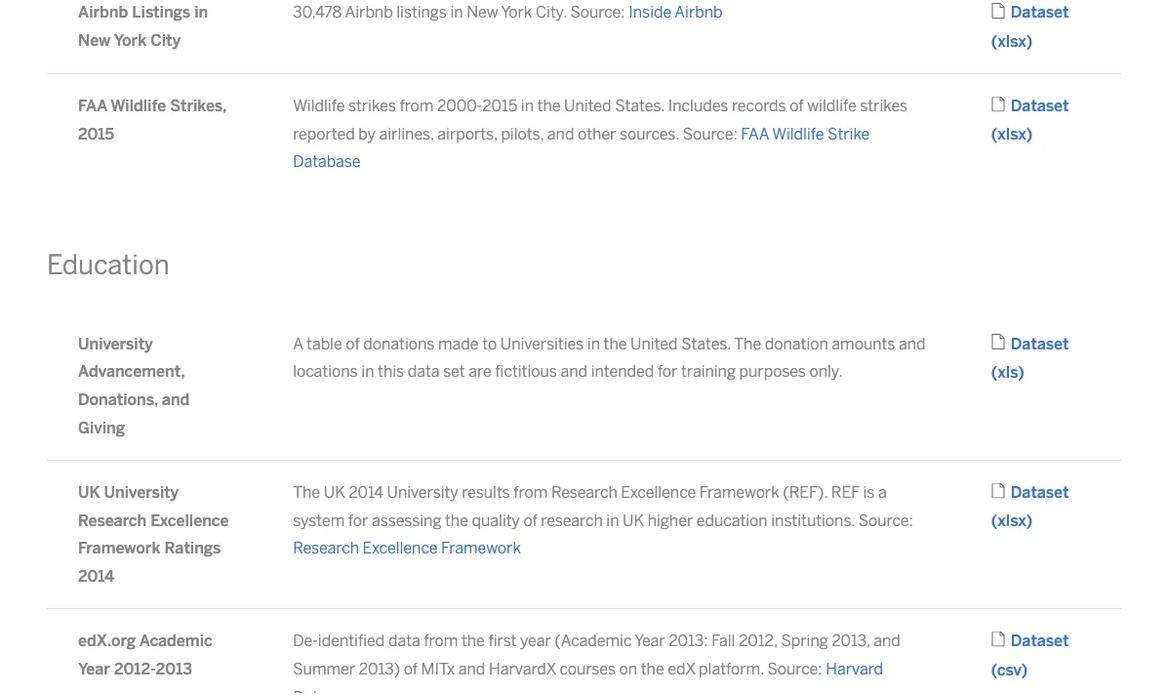 Task type: locate. For each thing, give the bounding box(es) containing it.
the up purposes
[[734, 334, 762, 353]]

the inside a table of donations made to universities in the united states. the donation amounts and locations in this data set are fictitious and intended for training purposes only.
[[604, 334, 627, 353]]

de-identified data from the first year (academic year 2013: fall 2012, spring 2013, and summer 2013) of mitx and harvardx courses on the edx platform. source:
[[293, 631, 901, 678]]

the up the system
[[293, 483, 320, 501]]

york left city.
[[501, 3, 532, 22]]

1 xlsx from the top
[[998, 32, 1027, 51]]

xlsx
[[998, 32, 1027, 51], [998, 125, 1027, 144], [998, 512, 1027, 530]]

for inside a table of donations made to universities in the united states. the donation amounts and locations in this data set are fictitious and intended for training purposes only.
[[658, 362, 678, 381]]

faa wildlife strikes, 2015
[[78, 96, 226, 143]]

4 ( from the top
[[992, 512, 998, 530]]

the up pilots,
[[537, 96, 561, 115]]

airbnb left "listings"
[[78, 3, 128, 22]]

city
[[151, 31, 181, 50]]

1 vertical spatial from
[[514, 483, 548, 501]]

source: inside wildlife strikes from 2000-2015 in the united states. includes records of wildlife strikes reported by airlines, airports, pilots, and other sources. source:
[[683, 124, 738, 143]]

training
[[681, 362, 736, 381]]

and right amounts
[[899, 334, 926, 353]]

edx
[[668, 659, 695, 678]]

1 vertical spatial 2015
[[78, 124, 114, 143]]

of left mitx at left bottom
[[404, 659, 418, 678]]

0 vertical spatial year
[[635, 631, 665, 650]]

1 vertical spatial the
[[293, 483, 320, 501]]

new
[[467, 3, 498, 22], [78, 31, 111, 50]]

and left other at the top
[[547, 124, 574, 143]]

1 horizontal spatial united
[[631, 334, 678, 353]]

framework
[[700, 483, 780, 501], [78, 539, 161, 557], [441, 539, 521, 557]]

) for wildlife strikes from 2000-2015 in the united states. includes records of wildlife strikes reported by airlines, airports, pilots, and other sources. source:
[[1027, 125, 1033, 144]]

research up research at the bottom of the page
[[551, 483, 618, 501]]

2015 inside faa wildlife strikes, 2015
[[78, 124, 114, 143]]

new right listings
[[467, 3, 498, 22]]

donations,
[[78, 390, 158, 409]]

0 horizontal spatial 2014
[[78, 567, 115, 586]]

strikes up 'strike'
[[860, 96, 908, 115]]

in right "listings"
[[194, 3, 208, 22]]

1 horizontal spatial faa
[[741, 124, 769, 143]]

of right table
[[346, 334, 360, 353]]

0 vertical spatial xlsx
[[998, 32, 1027, 51]]

0 horizontal spatial states.
[[615, 96, 665, 115]]

in right research at the bottom of the page
[[607, 511, 619, 529]]

research
[[551, 483, 618, 501], [78, 511, 147, 529], [293, 539, 359, 557]]

is
[[863, 483, 875, 501]]

uk down giving
[[78, 483, 100, 501]]

1 horizontal spatial the
[[734, 334, 762, 353]]

listings
[[132, 3, 190, 22]]

1 vertical spatial new
[[78, 31, 111, 50]]

faa down airbnb listings in new york city
[[78, 96, 107, 115]]

and inside wildlife strikes from 2000-2015 in the united states. includes records of wildlife strikes reported by airlines, airports, pilots, and other sources. source:
[[547, 124, 574, 143]]

mitx
[[421, 659, 455, 678]]

1 vertical spatial data
[[388, 631, 420, 650]]

1 vertical spatial states.
[[681, 334, 731, 353]]

2 horizontal spatial airbnb
[[675, 3, 723, 22]]

data left set
[[408, 362, 440, 381]]

for left training
[[658, 362, 678, 381]]

0 horizontal spatial excellence
[[151, 511, 229, 529]]

2 horizontal spatial framework
[[700, 483, 780, 501]]

data up 2013)
[[388, 631, 420, 650]]

2014
[[349, 483, 384, 501], [78, 567, 115, 586]]

( xls )
[[992, 363, 1025, 382]]

2 horizontal spatial excellence
[[621, 483, 696, 501]]

from inside de-identified data from the first year (academic year 2013: fall 2012, spring 2013, and summer 2013) of mitx and harvardx courses on the edx platform. source:
[[424, 631, 458, 650]]

1 vertical spatial research
[[78, 511, 147, 529]]

excellence
[[621, 483, 696, 501], [151, 511, 229, 529], [363, 539, 438, 557]]

0 vertical spatial data
[[408, 362, 440, 381]]

system
[[293, 511, 345, 529]]

from
[[400, 96, 434, 115], [514, 483, 548, 501], [424, 631, 458, 650]]

for inside the uk 2014 university results from research excellence framework (ref). ref is a system for assessing the quality of research in uk higher education institutions. source: research excellence framework
[[348, 511, 368, 529]]

1 horizontal spatial research
[[293, 539, 359, 557]]

2 xlsx from the top
[[998, 125, 1027, 144]]

excellence up ratings on the left
[[151, 511, 229, 529]]

institutions.
[[771, 511, 855, 529]]

dataset
[[1011, 3, 1069, 22], [1011, 96, 1069, 115], [1011, 334, 1069, 353], [1011, 483, 1069, 501], [1011, 631, 1069, 650]]

)
[[1027, 32, 1033, 51], [1027, 125, 1033, 144], [1018, 363, 1025, 382], [1027, 512, 1033, 530], [1022, 660, 1028, 679]]

0 horizontal spatial york
[[114, 31, 147, 50]]

united up other at the top
[[564, 96, 612, 115]]

1 horizontal spatial excellence
[[363, 539, 438, 557]]

0 horizontal spatial airbnb
[[78, 3, 128, 22]]

york left city
[[114, 31, 147, 50]]

3 xlsx from the top
[[998, 512, 1027, 530]]

2012-
[[114, 659, 156, 678]]

university advancement, donations, and giving
[[78, 334, 190, 437]]

1 horizontal spatial 2014
[[349, 483, 384, 501]]

(academic
[[555, 631, 632, 650]]

the up intended at the right bottom of page
[[604, 334, 627, 353]]

uk
[[78, 483, 100, 501], [324, 483, 345, 501], [623, 511, 644, 529]]

faa for strike
[[741, 124, 769, 143]]

wildlife up reported
[[293, 96, 345, 115]]

spring
[[781, 631, 829, 650]]

education
[[47, 248, 170, 281]]

faa inside faa wildlife strikes, 2015
[[78, 96, 107, 115]]

excellence up higher
[[621, 483, 696, 501]]

results
[[462, 483, 510, 501]]

2013,
[[832, 631, 870, 650]]

year
[[635, 631, 665, 650], [78, 659, 110, 678]]

2 dataset from the top
[[1011, 96, 1069, 115]]

3 ( from the top
[[992, 363, 998, 382]]

1 vertical spatial xlsx
[[998, 125, 1027, 144]]

1 horizontal spatial framework
[[441, 539, 521, 557]]

of right quality
[[524, 511, 538, 529]]

faa for strikes,
[[78, 96, 107, 115]]

and down universities
[[561, 362, 588, 381]]

0 vertical spatial for
[[658, 362, 678, 381]]

source: down includes
[[683, 124, 738, 143]]

3 dataset from the top
[[1011, 334, 1069, 353]]

edx.org academic year 2012-2013
[[78, 631, 213, 678]]

university up advancement,
[[78, 334, 153, 353]]

1 vertical spatial year
[[78, 659, 110, 678]]

( xlsx ) for xlsx
[[992, 125, 1033, 144]]

new left city
[[78, 31, 111, 50]]

1 vertical spatial ( xlsx )
[[992, 125, 1033, 144]]

0 vertical spatial the
[[734, 334, 762, 353]]

harvardx
[[489, 659, 556, 678]]

3 airbnb from the left
[[675, 3, 723, 22]]

1 airbnb from the left
[[78, 3, 128, 22]]

from inside the uk 2014 university results from research excellence framework (ref). ref is a system for assessing the quality of research in uk higher education institutions. source: research excellence framework
[[514, 483, 548, 501]]

) for de-identified data from the first year (academic year 2013: fall 2012, spring 2013, and summer 2013) of mitx and harvardx courses on the edx platform. source:
[[1022, 660, 1028, 679]]

purposes
[[739, 362, 806, 381]]

xlsx for xls
[[998, 512, 1027, 530]]

data inside a table of donations made to universities in the united states. the donation amounts and locations in this data set are fictitious and intended for training purposes only.
[[408, 362, 440, 381]]

this
[[378, 362, 404, 381]]

airbnb
[[78, 3, 128, 22], [345, 3, 393, 22], [675, 3, 723, 22]]

1 horizontal spatial new
[[467, 3, 498, 22]]

and
[[547, 124, 574, 143], [899, 334, 926, 353], [561, 362, 588, 381], [162, 390, 190, 409], [874, 631, 901, 650], [459, 659, 485, 678]]

1 vertical spatial for
[[348, 511, 368, 529]]

5 ( from the top
[[992, 660, 997, 679]]

airbnb right '30,478'
[[345, 3, 393, 22]]

0 horizontal spatial faa
[[78, 96, 107, 115]]

2 horizontal spatial research
[[551, 483, 618, 501]]

0 vertical spatial faa
[[78, 96, 107, 115]]

strikes
[[348, 96, 396, 115], [860, 96, 908, 115]]

2 horizontal spatial uk
[[623, 511, 644, 529]]

1 horizontal spatial strikes
[[860, 96, 908, 115]]

the uk 2014 university results from research excellence framework (ref). ref is a system for assessing the quality of research in uk higher education institutions. source: research excellence framework
[[293, 483, 913, 557]]

in inside the uk 2014 university results from research excellence framework (ref). ref is a system for assessing the quality of research in uk higher education institutions. source: research excellence framework
[[607, 511, 619, 529]]

faa inside faa wildlife strike database
[[741, 124, 769, 143]]

1 vertical spatial excellence
[[151, 511, 229, 529]]

framework up education
[[700, 483, 780, 501]]

0 horizontal spatial wildlife
[[111, 96, 166, 115]]

2000-
[[437, 96, 483, 115]]

united
[[564, 96, 612, 115], [631, 334, 678, 353]]

fictitious
[[495, 362, 557, 381]]

30,478 airbnb listings in new york city. source: inside airbnb
[[293, 3, 723, 22]]

0 vertical spatial ( xlsx )
[[992, 32, 1033, 51]]

wildlife for database
[[772, 124, 824, 143]]

source: inside de-identified data from the first year (academic year 2013: fall 2012, spring 2013, and summer 2013) of mitx and harvardx courses on the edx platform. source:
[[768, 659, 823, 678]]

strike
[[828, 124, 870, 143]]

faa wildlife strike database
[[293, 124, 870, 171]]

0 horizontal spatial the
[[293, 483, 320, 501]]

uk up the system
[[324, 483, 345, 501]]

0 vertical spatial 2014
[[349, 483, 384, 501]]

1 dataset from the top
[[1011, 3, 1069, 22]]

1 horizontal spatial 2015
[[483, 96, 518, 115]]

from up mitx at left bottom
[[424, 631, 458, 650]]

uk left higher
[[623, 511, 644, 529]]

by
[[359, 124, 376, 143]]

1 strikes from the left
[[348, 96, 396, 115]]

2 vertical spatial excellence
[[363, 539, 438, 557]]

research inside uk university research excellence framework ratings 2014
[[78, 511, 147, 529]]

( xlsx )
[[992, 32, 1033, 51], [992, 125, 1033, 144], [992, 512, 1033, 530]]

0 horizontal spatial 2015
[[78, 124, 114, 143]]

1 horizontal spatial york
[[501, 3, 532, 22]]

made
[[438, 334, 479, 353]]

1 horizontal spatial airbnb
[[345, 3, 393, 22]]

airbnb listings in new york city
[[78, 3, 208, 50]]

1 vertical spatial 2014
[[78, 567, 115, 586]]

1 horizontal spatial year
[[635, 631, 665, 650]]

from right results
[[514, 483, 548, 501]]

2 vertical spatial ( xlsx )
[[992, 512, 1033, 530]]

wildlife inside faa wildlife strikes, 2015
[[111, 96, 166, 115]]

1 horizontal spatial states.
[[681, 334, 731, 353]]

2014 up assessing
[[349, 483, 384, 501]]

research down giving
[[78, 511, 147, 529]]

from up airlines,
[[400, 96, 434, 115]]

( for de-identified data from the first year (academic year 2013: fall 2012, spring 2013, and summer 2013) of mitx and harvardx courses on the edx platform. source:
[[992, 660, 997, 679]]

wildlife down wildlife
[[772, 124, 824, 143]]

source: down a
[[859, 511, 913, 529]]

2 ( from the top
[[992, 125, 998, 144]]

0 vertical spatial from
[[400, 96, 434, 115]]

assessing
[[372, 511, 442, 529]]

framework down quality
[[441, 539, 521, 557]]

0 horizontal spatial strikes
[[348, 96, 396, 115]]

united inside a table of donations made to universities in the united states. the donation amounts and locations in this data set are fictitious and intended for training purposes only.
[[631, 334, 678, 353]]

2014 up edx.org
[[78, 567, 115, 586]]

1 vertical spatial york
[[114, 31, 147, 50]]

wildlife for 2015
[[111, 96, 166, 115]]

2014 inside uk university research excellence framework ratings 2014
[[78, 567, 115, 586]]

faa down records
[[741, 124, 769, 143]]

edx.org
[[78, 631, 136, 650]]

and down advancement,
[[162, 390, 190, 409]]

1 horizontal spatial for
[[658, 362, 678, 381]]

1 horizontal spatial wildlife
[[293, 96, 345, 115]]

excellence down assessing
[[363, 539, 438, 557]]

0 horizontal spatial year
[[78, 659, 110, 678]]

university down giving
[[104, 483, 179, 501]]

the
[[537, 96, 561, 115], [604, 334, 627, 353], [445, 511, 468, 529], [462, 631, 485, 650], [641, 659, 664, 678]]

( for a table of donations made to universities in the united states. the donation amounts and locations in this data set are fictitious and intended for training purposes only.
[[992, 363, 998, 382]]

in up pilots,
[[521, 96, 534, 115]]

the left quality
[[445, 511, 468, 529]]

2 horizontal spatial wildlife
[[772, 124, 824, 143]]

york
[[501, 3, 532, 22], [114, 31, 147, 50]]

framework left ratings on the left
[[78, 539, 161, 557]]

year inside edx.org academic year 2012-2013
[[78, 659, 110, 678]]

year down edx.org
[[78, 659, 110, 678]]

airbnb right inside
[[675, 3, 723, 22]]

2 strikes from the left
[[860, 96, 908, 115]]

0 horizontal spatial uk
[[78, 483, 100, 501]]

source:
[[571, 3, 625, 22], [683, 124, 738, 143], [859, 511, 913, 529], [768, 659, 823, 678]]

0 horizontal spatial for
[[348, 511, 368, 529]]

1 vertical spatial united
[[631, 334, 678, 353]]

on
[[619, 659, 638, 678]]

2 vertical spatial xlsx
[[998, 512, 1027, 530]]

0 horizontal spatial new
[[78, 31, 111, 50]]

united up intended at the right bottom of page
[[631, 334, 678, 353]]

2013:
[[669, 631, 708, 650]]

2014 inside the uk 2014 university results from research excellence framework (ref). ref is a system for assessing the quality of research in uk higher education institutions. source: research excellence framework
[[349, 483, 384, 501]]

and inside "university advancement, donations, and giving"
[[162, 390, 190, 409]]

fall
[[712, 631, 735, 650]]

university up assessing
[[387, 483, 458, 501]]

platform.
[[699, 659, 764, 678]]

0 vertical spatial new
[[467, 3, 498, 22]]

1 ( xlsx ) from the top
[[992, 32, 1033, 51]]

states. up training
[[681, 334, 731, 353]]

listings
[[397, 3, 447, 22]]

3 ( xlsx ) from the top
[[992, 512, 1033, 530]]

0 vertical spatial excellence
[[621, 483, 696, 501]]

0 vertical spatial states.
[[615, 96, 665, 115]]

0 vertical spatial 2015
[[483, 96, 518, 115]]

of left wildlife
[[790, 96, 804, 115]]

year up on
[[635, 631, 665, 650]]

(
[[992, 32, 998, 51], [992, 125, 998, 144], [992, 363, 998, 382], [992, 512, 998, 530], [992, 660, 997, 679]]

strikes up by
[[348, 96, 396, 115]]

states. up sources. at the top right of page
[[615, 96, 665, 115]]

states.
[[615, 96, 665, 115], [681, 334, 731, 353]]

are
[[469, 362, 492, 381]]

wildlife inside faa wildlife strike database
[[772, 124, 824, 143]]

5 dataset from the top
[[1011, 631, 1069, 650]]

2 ( xlsx ) from the top
[[992, 125, 1033, 144]]

0 horizontal spatial research
[[78, 511, 147, 529]]

0 vertical spatial united
[[564, 96, 612, 115]]

for right the system
[[348, 511, 368, 529]]

faa
[[78, 96, 107, 115], [741, 124, 769, 143]]

research down the system
[[293, 539, 359, 557]]

wildlife left "strikes," at left top
[[111, 96, 166, 115]]

wildlife inside wildlife strikes from 2000-2015 in the united states. includes records of wildlife strikes reported by airlines, airports, pilots, and other sources. source:
[[293, 96, 345, 115]]

wildlife strikes from 2000-2015 in the united states. includes records of wildlife strikes reported by airlines, airports, pilots, and other sources. source:
[[293, 96, 908, 143]]

dataset for wildlife strikes from 2000-2015 in the united states. includes records of wildlife strikes reported by airlines, airports, pilots, and other sources. source:
[[1011, 96, 1069, 115]]

dataverse
[[293, 687, 365, 694]]

1 vertical spatial faa
[[741, 124, 769, 143]]

source: down the 'spring'
[[768, 659, 823, 678]]

for
[[658, 362, 678, 381], [348, 511, 368, 529]]

0 horizontal spatial framework
[[78, 539, 161, 557]]

of inside the uk 2014 university results from research excellence framework (ref). ref is a system for assessing the quality of research in uk higher education institutions. source: research excellence framework
[[524, 511, 538, 529]]

the
[[734, 334, 762, 353], [293, 483, 320, 501]]

0 horizontal spatial united
[[564, 96, 612, 115]]

and right mitx at left bottom
[[459, 659, 485, 678]]

2 vertical spatial from
[[424, 631, 458, 650]]



Task type: vqa. For each thing, say whether or not it's contained in the screenshot.
Dataset
yes



Task type: describe. For each thing, give the bounding box(es) containing it.
includes
[[668, 96, 729, 115]]

4 dataset from the top
[[1011, 483, 1069, 501]]

csv
[[997, 660, 1022, 679]]

in right listings
[[450, 3, 463, 22]]

( xlsx ) for xls
[[992, 512, 1033, 530]]

) for a table of donations made to universities in the united states. the donation amounts and locations in this data set are fictitious and intended for training purposes only.
[[1018, 363, 1025, 382]]

(ref).
[[783, 483, 828, 501]]

( for wildlife strikes from 2000-2015 in the united states. includes records of wildlife strikes reported by airlines, airports, pilots, and other sources. source:
[[992, 125, 998, 144]]

research
[[541, 511, 603, 529]]

de-
[[293, 631, 318, 650]]

year inside de-identified data from the first year (academic year 2013: fall 2012, spring 2013, and summer 2013) of mitx and harvardx courses on the edx platform. source:
[[635, 631, 665, 650]]

harvard dataverse link
[[293, 659, 883, 694]]

database
[[293, 152, 361, 171]]

and right 2013, at the right bottom of the page
[[874, 631, 901, 650]]

0 vertical spatial york
[[501, 3, 532, 22]]

the inside the uk 2014 university results from research excellence framework (ref). ref is a system for assessing the quality of research in uk higher education institutions. source: research excellence framework
[[293, 483, 320, 501]]

reported
[[293, 124, 355, 143]]

a
[[293, 334, 303, 353]]

courses
[[560, 659, 616, 678]]

of inside de-identified data from the first year (academic year 2013: fall 2012, spring 2013, and summer 2013) of mitx and harvardx courses on the edx platform. source:
[[404, 659, 418, 678]]

2012,
[[739, 631, 778, 650]]

ratings
[[164, 539, 221, 557]]

a
[[879, 483, 887, 501]]

the left first
[[462, 631, 485, 650]]

research excellence framework link
[[293, 539, 521, 557]]

inside
[[629, 3, 672, 22]]

to
[[482, 334, 497, 353]]

framework inside uk university research excellence framework ratings 2014
[[78, 539, 161, 557]]

university inside uk university research excellence framework ratings 2014
[[104, 483, 179, 501]]

from inside wildlife strikes from 2000-2015 in the united states. includes records of wildlife strikes reported by airlines, airports, pilots, and other sources. source:
[[400, 96, 434, 115]]

table
[[307, 334, 342, 353]]

2015 inside wildlife strikes from 2000-2015 in the united states. includes records of wildlife strikes reported by airlines, airports, pilots, and other sources. source:
[[483, 96, 518, 115]]

dataset for de-identified data from the first year (academic year 2013: fall 2012, spring 2013, and summer 2013) of mitx and harvardx courses on the edx platform. source:
[[1011, 631, 1069, 650]]

2013)
[[359, 659, 400, 678]]

airlines,
[[379, 124, 434, 143]]

donations
[[363, 334, 435, 353]]

0 vertical spatial research
[[551, 483, 618, 501]]

the inside the uk 2014 university results from research excellence framework (ref). ref is a system for assessing the quality of research in uk higher education institutions. source: research excellence framework
[[445, 511, 468, 529]]

excellence inside uk university research excellence framework ratings 2014
[[151, 511, 229, 529]]

wildlife
[[807, 96, 857, 115]]

first
[[488, 631, 517, 650]]

education
[[697, 511, 768, 529]]

a table of donations made to universities in the united states. the donation amounts and locations in this data set are fictitious and intended for training purposes only.
[[293, 334, 926, 381]]

states. inside wildlife strikes from 2000-2015 in the united states. includes records of wildlife strikes reported by airlines, airports, pilots, and other sources. source:
[[615, 96, 665, 115]]

sources.
[[620, 124, 679, 143]]

city.
[[536, 3, 567, 22]]

set
[[443, 362, 465, 381]]

pilots,
[[501, 124, 544, 143]]

2013
[[156, 659, 192, 678]]

university inside "university advancement, donations, and giving"
[[78, 334, 153, 353]]

amounts
[[832, 334, 895, 353]]

summer
[[293, 659, 355, 678]]

the inside wildlife strikes from 2000-2015 in the united states. includes records of wildlife strikes reported by airlines, airports, pilots, and other sources. source:
[[537, 96, 561, 115]]

uk inside uk university research excellence framework ratings 2014
[[78, 483, 100, 501]]

york inside airbnb listings in new york city
[[114, 31, 147, 50]]

1 ( from the top
[[992, 32, 998, 51]]

2 vertical spatial research
[[293, 539, 359, 557]]

harvard dataverse
[[293, 659, 883, 694]]

records
[[732, 96, 786, 115]]

uk university research excellence framework ratings 2014
[[78, 483, 229, 586]]

1 horizontal spatial uk
[[324, 483, 345, 501]]

year
[[520, 631, 551, 650]]

harvard
[[826, 659, 883, 678]]

identified
[[318, 631, 385, 650]]

data inside de-identified data from the first year (academic year 2013: fall 2012, spring 2013, and summer 2013) of mitx and harvardx courses on the edx platform. source:
[[388, 631, 420, 650]]

in inside airbnb listings in new york city
[[194, 3, 208, 22]]

higher
[[648, 511, 693, 529]]

faa wildlife strike database link
[[293, 124, 870, 171]]

other
[[578, 124, 616, 143]]

only.
[[810, 362, 843, 381]]

quality
[[472, 511, 520, 529]]

xlsx for xlsx
[[998, 125, 1027, 144]]

in left this on the left of page
[[361, 362, 374, 381]]

university inside the uk 2014 university results from research excellence framework (ref). ref is a system for assessing the quality of research in uk higher education institutions. source: research excellence framework
[[387, 483, 458, 501]]

of inside wildlife strikes from 2000-2015 in the united states. includes records of wildlife strikes reported by airlines, airports, pilots, and other sources. source:
[[790, 96, 804, 115]]

airbnb inside airbnb listings in new york city
[[78, 3, 128, 22]]

academic
[[139, 631, 213, 650]]

30,478
[[293, 3, 342, 22]]

source: inside the uk 2014 university results from research excellence framework (ref). ref is a system for assessing the quality of research in uk higher education institutions. source: research excellence framework
[[859, 511, 913, 529]]

ref
[[832, 483, 860, 501]]

united inside wildlife strikes from 2000-2015 in the united states. includes records of wildlife strikes reported by airlines, airports, pilots, and other sources. source:
[[564, 96, 612, 115]]

giving
[[78, 418, 125, 437]]

of inside a table of donations made to universities in the united states. the donation amounts and locations in this data set are fictitious and intended for training purposes only.
[[346, 334, 360, 353]]

in inside wildlife strikes from 2000-2015 in the united states. includes records of wildlife strikes reported by airlines, airports, pilots, and other sources. source:
[[521, 96, 534, 115]]

the right on
[[641, 659, 664, 678]]

advancement,
[[78, 362, 185, 381]]

xls
[[998, 363, 1018, 382]]

inside airbnb link
[[629, 3, 723, 22]]

universities
[[501, 334, 584, 353]]

intended
[[591, 362, 654, 381]]

the inside a table of donations made to universities in the united states. the donation amounts and locations in this data set are fictitious and intended for training purposes only.
[[734, 334, 762, 353]]

states. inside a table of donations made to universities in the united states. the donation amounts and locations in this data set are fictitious and intended for training purposes only.
[[681, 334, 731, 353]]

strikes,
[[170, 96, 226, 115]]

dataset for a table of donations made to universities in the united states. the donation amounts and locations in this data set are fictitious and intended for training purposes only.
[[1011, 334, 1069, 353]]

source: right city.
[[571, 3, 625, 22]]

locations
[[293, 362, 358, 381]]

2 airbnb from the left
[[345, 3, 393, 22]]

in up intended at the right bottom of page
[[587, 334, 600, 353]]

( csv )
[[992, 660, 1028, 679]]

airports,
[[438, 124, 498, 143]]

new inside airbnb listings in new york city
[[78, 31, 111, 50]]

donation
[[765, 334, 828, 353]]



